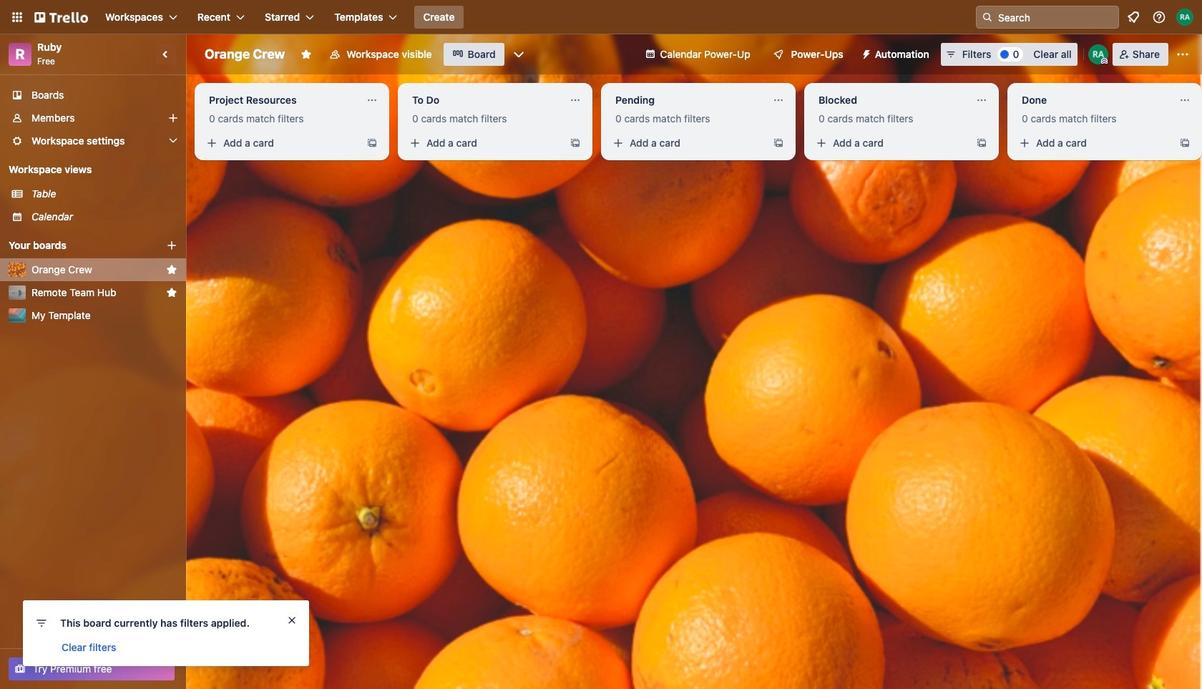 Task type: locate. For each thing, give the bounding box(es) containing it.
add board image
[[166, 240, 177, 251]]

0 horizontal spatial create from template… image
[[570, 137, 581, 149]]

search image
[[982, 11, 993, 23]]

your boards with 3 items element
[[9, 237, 145, 254]]

0 horizontal spatial create from template… image
[[366, 137, 378, 149]]

ruby anderson (rubyanderson7) image right 'open information menu' icon
[[1176, 9, 1194, 26]]

starred icon image
[[166, 264, 177, 276], [166, 287, 177, 298]]

alert
[[23, 600, 309, 666]]

1 vertical spatial starred icon image
[[166, 287, 177, 298]]

2 horizontal spatial create from template… image
[[1179, 137, 1191, 149]]

3 create from template… image from the left
[[1179, 137, 1191, 149]]

0 vertical spatial starred icon image
[[166, 264, 177, 276]]

2 create from template… image from the left
[[773, 137, 784, 149]]

star or unstar board image
[[301, 49, 312, 60]]

Board name text field
[[198, 43, 292, 66]]

create from template… image
[[366, 137, 378, 149], [773, 137, 784, 149]]

1 horizontal spatial create from template… image
[[976, 137, 988, 149]]

1 horizontal spatial create from template… image
[[773, 137, 784, 149]]

ruby anderson (rubyanderson7) image down search field
[[1088, 44, 1108, 64]]

1 horizontal spatial ruby anderson (rubyanderson7) image
[[1176, 9, 1194, 26]]

create from template… image
[[570, 137, 581, 149], [976, 137, 988, 149], [1179, 137, 1191, 149]]

1 vertical spatial ruby anderson (rubyanderson7) image
[[1088, 44, 1108, 64]]

this member is an admin of this board. image
[[1101, 58, 1108, 64]]

1 create from template… image from the left
[[366, 137, 378, 149]]

back to home image
[[34, 6, 88, 29]]

ruby anderson (rubyanderson7) image
[[1176, 9, 1194, 26], [1088, 44, 1108, 64]]

None text field
[[200, 89, 361, 112], [810, 89, 970, 112], [200, 89, 361, 112], [810, 89, 970, 112]]

show menu image
[[1176, 47, 1190, 62]]

0 horizontal spatial ruby anderson (rubyanderson7) image
[[1088, 44, 1108, 64]]

0 vertical spatial ruby anderson (rubyanderson7) image
[[1176, 9, 1194, 26]]

dismiss flag image
[[286, 615, 298, 626]]

None text field
[[404, 89, 564, 112], [607, 89, 767, 112], [1013, 89, 1174, 112], [404, 89, 564, 112], [607, 89, 767, 112], [1013, 89, 1174, 112]]



Task type: describe. For each thing, give the bounding box(es) containing it.
1 starred icon image from the top
[[166, 264, 177, 276]]

Search field
[[993, 7, 1118, 27]]

workspace navigation collapse icon image
[[156, 44, 176, 64]]

0 notifications image
[[1125, 9, 1142, 26]]

customize views image
[[512, 47, 526, 62]]

2 starred icon image from the top
[[166, 287, 177, 298]]

open information menu image
[[1152, 10, 1166, 24]]

2 create from template… image from the left
[[976, 137, 988, 149]]

1 create from template… image from the left
[[570, 137, 581, 149]]

sm image
[[855, 43, 875, 63]]

primary element
[[0, 0, 1202, 34]]



Task type: vqa. For each thing, say whether or not it's contained in the screenshot.
second Move from the right
no



